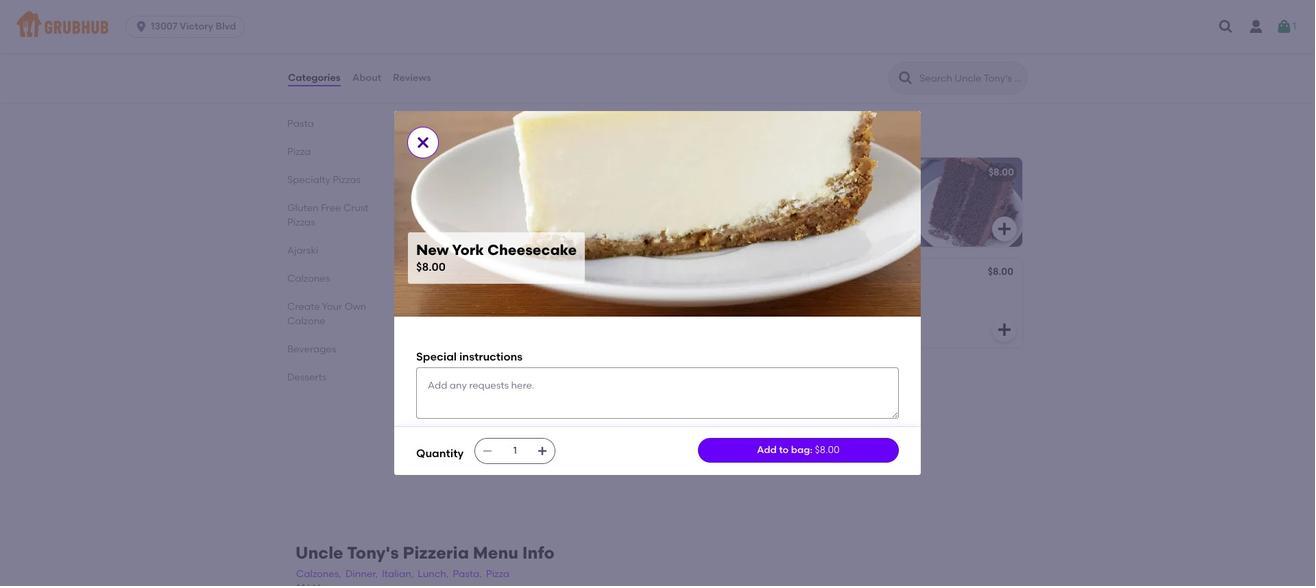 Task type: vqa. For each thing, say whether or not it's contained in the screenshot.
to
yes



Task type: locate. For each thing, give the bounding box(es) containing it.
13007 victory blvd
[[151, 21, 236, 32]]

pizzeria
[[403, 543, 469, 563]]

add
[[757, 444, 777, 456]]

desserts
[[416, 126, 478, 143], [287, 372, 327, 383]]

calzones
[[287, 273, 330, 285]]

Special instructions text field
[[416, 368, 899, 419]]

2 vertical spatial pizza
[[486, 569, 510, 580]]

calzones, button
[[296, 567, 342, 583]]

2 horizontal spatial svg image
[[997, 322, 1013, 338]]

13007 victory blvd button
[[126, 16, 251, 38]]

sandwiches
[[287, 90, 343, 102]]

lunch, button
[[417, 567, 450, 583]]

0 vertical spatial cheesecake
[[488, 242, 577, 259]]

dinner, button
[[345, 567, 379, 583]]

0 vertical spatial new
[[416, 242, 449, 259]]

desserts up tiramisu
[[416, 126, 478, 143]]

cranberry juice
[[427, 45, 504, 56]]

ajarski
[[287, 245, 318, 257]]

about
[[352, 72, 381, 84]]

nutella
[[427, 368, 462, 380]]

pizzas inside gluten free crust pizzas
[[287, 217, 315, 228]]

nutella pizza
[[427, 368, 489, 380]]

calzones, dinner, italian, lunch, pasta, pizza
[[296, 569, 510, 580]]

pizza down special instructions
[[464, 368, 489, 380]]

1 horizontal spatial desserts
[[416, 126, 478, 143]]

strawberries
[[511, 388, 569, 399]]

1 vertical spatial pizzas
[[287, 217, 315, 228]]

0 horizontal spatial desserts
[[287, 372, 327, 383]]

0 horizontal spatial pizzas
[[287, 217, 315, 228]]

10 slices. includes strawberries and bananas.
[[427, 388, 589, 413]]

pasta,
[[453, 569, 482, 580]]

new
[[416, 242, 449, 259], [427, 268, 449, 279]]

0 vertical spatial desserts
[[416, 126, 478, 143]]

0 horizontal spatial svg image
[[537, 446, 548, 457]]

pizza
[[287, 146, 311, 158], [464, 368, 489, 380], [486, 569, 510, 580]]

cheesecake
[[488, 242, 577, 259], [473, 268, 532, 279]]

bananas.
[[427, 402, 471, 413]]

gluten free crust pizzas
[[287, 202, 369, 228]]

calzone
[[287, 316, 326, 327]]

pizzas
[[333, 174, 361, 186], [287, 217, 315, 228]]

1 vertical spatial pizza
[[464, 368, 489, 380]]

pizzas down gluten
[[287, 217, 315, 228]]

quantity
[[416, 447, 464, 460]]

pizza down pasta
[[287, 146, 311, 158]]

cranberry
[[427, 45, 476, 56]]

1 vertical spatial cheesecake
[[473, 268, 532, 279]]

$8.00
[[682, 167, 707, 178], [989, 167, 1014, 178], [416, 261, 446, 274], [988, 266, 1014, 278], [682, 268, 707, 279], [815, 444, 840, 456]]

svg image
[[1218, 19, 1235, 35], [1277, 19, 1293, 35], [135, 20, 148, 34], [415, 134, 431, 151], [689, 221, 706, 237], [997, 221, 1013, 237], [482, 446, 493, 457]]

1 vertical spatial york
[[451, 268, 471, 279]]

about button
[[352, 53, 382, 103]]

10
[[427, 388, 437, 399]]

own
[[345, 301, 366, 313]]

0 horizontal spatial cake
[[768, 268, 793, 279]]

menu
[[473, 543, 518, 563]]

uncle tony's pizzeria menu info
[[296, 543, 555, 563]]

1 horizontal spatial pizzas
[[333, 174, 361, 186]]

new york cheesecake $8.00
[[416, 242, 577, 274]]

special instructions
[[416, 350, 523, 363]]

pizza down menu
[[486, 569, 510, 580]]

0 vertical spatial svg image
[[997, 322, 1013, 338]]

1 vertical spatial new
[[427, 268, 449, 279]]

1 vertical spatial svg image
[[689, 423, 706, 439]]

cheesecake inside the new york cheesecake $8.00
[[488, 242, 577, 259]]

new york cheesecake
[[427, 268, 532, 279]]

new inside the new york cheesecake $8.00
[[416, 242, 449, 259]]

13007
[[151, 21, 178, 32]]

new york cheesecake image
[[612, 259, 715, 348]]

main navigation navigation
[[0, 0, 1315, 53]]

pasta, button
[[452, 567, 483, 583]]

1 vertical spatial desserts
[[287, 372, 327, 383]]

0 vertical spatial pizzas
[[333, 174, 361, 186]]

bag:
[[791, 444, 813, 456]]

5
[[735, 167, 740, 178]]

1 vertical spatial cake
[[768, 268, 793, 279]]

0 vertical spatial cake
[[823, 167, 848, 178]]

specialty
[[287, 174, 331, 186]]

cake right chocolate
[[823, 167, 848, 178]]

1 horizontal spatial svg image
[[689, 423, 706, 439]]

0 vertical spatial york
[[452, 242, 484, 259]]

svg image
[[997, 322, 1013, 338], [689, 423, 706, 439], [537, 446, 548, 457]]

york
[[452, 242, 484, 259], [451, 268, 471, 279]]

5 layer chocolate cake image
[[920, 158, 1023, 247]]

cake
[[823, 167, 848, 178], [768, 268, 793, 279]]

new for new york cheesecake $8.00
[[416, 242, 449, 259]]

cake right carrot
[[768, 268, 793, 279]]

desserts down beverages
[[287, 372, 327, 383]]

Search Uncle Tony's Pizzeria search field
[[918, 72, 1023, 85]]

york inside the new york cheesecake $8.00
[[452, 242, 484, 259]]

layer
[[743, 167, 769, 178]]

pizzas up crust
[[333, 174, 361, 186]]

cheesecake for new york cheesecake $8.00
[[488, 242, 577, 259]]



Task type: describe. For each thing, give the bounding box(es) containing it.
blvd
[[216, 21, 236, 32]]

calzones,
[[296, 569, 341, 580]]

Input item quantity number field
[[500, 439, 530, 464]]

italian,
[[382, 569, 414, 580]]

to
[[779, 444, 789, 456]]

$3.00
[[681, 43, 706, 55]]

info
[[522, 543, 555, 563]]

$8.00 inside the new york cheesecake $8.00
[[416, 261, 446, 274]]

instructions
[[459, 350, 523, 363]]

special
[[416, 350, 457, 363]]

uncle
[[296, 543, 343, 563]]

new for new york cheesecake
[[427, 268, 449, 279]]

svg image for carrot cake
[[997, 322, 1013, 338]]

create your own calzone
[[287, 301, 366, 327]]

tiramisu
[[427, 167, 468, 178]]

reviews
[[393, 72, 431, 84]]

italian, button
[[381, 567, 414, 583]]

1 horizontal spatial cake
[[823, 167, 848, 178]]

nutella pizza image
[[612, 359, 715, 449]]

svg image inside the '13007 victory blvd' button
[[135, 20, 148, 34]]

5 layer chocolate cake
[[735, 167, 848, 178]]

juice
[[478, 45, 504, 56]]

carrot cake
[[735, 268, 793, 279]]

1
[[1293, 20, 1297, 32]]

your
[[322, 301, 342, 313]]

svg image inside 1 button
[[1277, 19, 1293, 35]]

and
[[571, 388, 589, 399]]

reviews button
[[392, 53, 432, 103]]

salads
[[287, 62, 319, 73]]

0 vertical spatial pizza
[[287, 146, 311, 158]]

beverages
[[287, 344, 336, 355]]

tony's
[[347, 543, 399, 563]]

cheesecake for new york cheesecake
[[473, 268, 532, 279]]

chocolate
[[771, 167, 821, 178]]

search icon image
[[898, 70, 914, 86]]

categories button
[[287, 53, 341, 103]]

$28.00
[[676, 368, 707, 380]]

victory
[[180, 21, 213, 32]]

york for new york cheesecake $8.00
[[452, 242, 484, 259]]

pasta
[[287, 118, 314, 130]]

2 vertical spatial svg image
[[537, 446, 548, 457]]

tiramisu image
[[612, 158, 715, 247]]

svg image for nutella pizza
[[689, 423, 706, 439]]

slices.
[[439, 388, 468, 399]]

1 button
[[1277, 14, 1297, 39]]

crust
[[343, 202, 369, 214]]

add to bag: $8.00
[[757, 444, 840, 456]]

pizza button
[[485, 567, 510, 583]]

categories
[[288, 72, 341, 84]]

free
[[321, 202, 341, 214]]

create
[[287, 301, 320, 313]]

gluten
[[287, 202, 319, 214]]

dinner,
[[346, 569, 378, 580]]

lunch,
[[418, 569, 449, 580]]

carrot
[[735, 268, 766, 279]]

specialty pizzas
[[287, 174, 361, 186]]

york for new york cheesecake
[[451, 268, 471, 279]]

includes
[[470, 388, 509, 399]]



